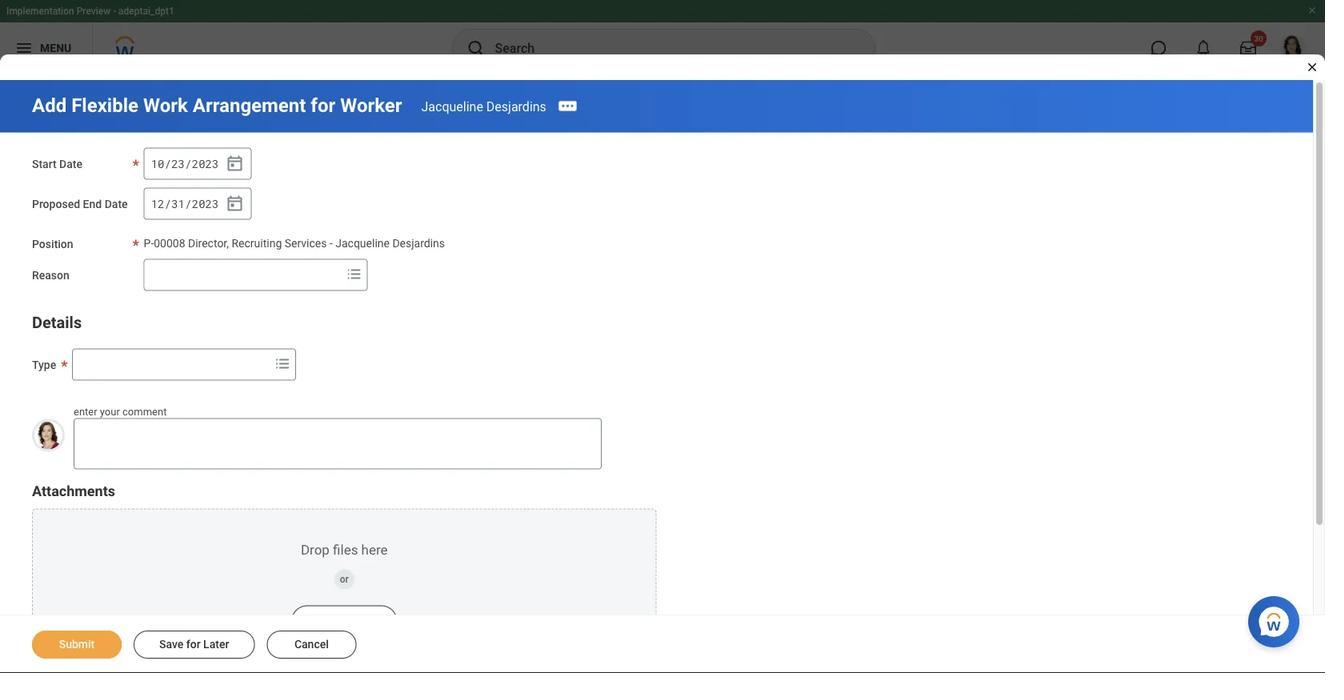 Task type: locate. For each thing, give the bounding box(es) containing it.
comment
[[123, 405, 167, 417]]

/ right 31
[[185, 196, 192, 211]]

0 horizontal spatial desjardins
[[393, 237, 445, 250]]

for
[[311, 94, 336, 117], [186, 638, 201, 651]]

jacqueline up prompts image
[[336, 237, 390, 250]]

for right save
[[186, 638, 201, 651]]

jacqueline
[[421, 99, 483, 114], [336, 237, 390, 250]]

1 horizontal spatial -
[[330, 237, 333, 250]]

date right "end"
[[105, 197, 128, 211]]

proposed
[[32, 197, 80, 211]]

1 vertical spatial for
[[186, 638, 201, 651]]

2 2023 from the top
[[192, 196, 219, 211]]

/ right 23
[[185, 156, 192, 171]]

-
[[113, 6, 116, 17], [330, 237, 333, 250]]

work
[[143, 94, 188, 117]]

type
[[32, 358, 56, 371]]

position
[[32, 237, 73, 251]]

12
[[151, 196, 164, 211]]

1 vertical spatial jacqueline
[[336, 237, 390, 250]]

0 vertical spatial 2023
[[192, 156, 219, 171]]

jacqueline down search icon at left top
[[421, 99, 483, 114]]

cancel
[[294, 638, 329, 651]]

desjardins
[[487, 99, 547, 114], [393, 237, 445, 250]]

implementation preview -   adeptai_dpt1 banner
[[0, 0, 1325, 74]]

add flexible work arrangement for worker dialog
[[0, 0, 1325, 673]]

date right the start
[[59, 157, 82, 170]]

1 2023 from the top
[[192, 156, 219, 171]]

0 vertical spatial -
[[113, 6, 116, 17]]

31
[[171, 196, 185, 211]]

for left the worker
[[311, 94, 336, 117]]

0 vertical spatial jacqueline
[[421, 99, 483, 114]]

jacqueline desjardins element
[[421, 99, 547, 114]]

23
[[171, 156, 185, 171]]

notifications large image
[[1196, 40, 1212, 56]]

- right services
[[330, 237, 333, 250]]

1 horizontal spatial desjardins
[[487, 99, 547, 114]]

12 / 31 / 2023
[[151, 196, 219, 211]]

2023 right 31
[[192, 196, 219, 211]]

1 horizontal spatial jacqueline
[[421, 99, 483, 114]]

calendar image
[[225, 154, 245, 173]]

2023 for 10 / 23 / 2023
[[192, 156, 219, 171]]

enter your comment
[[74, 405, 167, 417]]

1 horizontal spatial date
[[105, 197, 128, 211]]

2023
[[192, 156, 219, 171], [192, 196, 219, 211]]

prompts image
[[273, 354, 292, 373]]

implementation
[[6, 6, 74, 17]]

2023 inside 12 / 31 / 2023
[[192, 196, 219, 211]]

/
[[165, 156, 171, 171], [185, 156, 192, 171], [165, 196, 171, 211], [185, 196, 192, 211]]

- inside banner
[[113, 6, 116, 17]]

submit
[[59, 638, 95, 651]]

/ right 10
[[165, 156, 171, 171]]

calendar image
[[225, 194, 245, 213]]

end
[[83, 197, 102, 211]]

inbox large image
[[1241, 40, 1257, 56]]

arrangement
[[193, 94, 306, 117]]

0 horizontal spatial -
[[113, 6, 116, 17]]

workday assistant region
[[1249, 590, 1306, 648]]

2023 inside 10 / 23 / 2023
[[192, 156, 219, 171]]

services
[[285, 237, 327, 250]]

2023 right 23
[[192, 156, 219, 171]]

employee's photo (logan mcneil) image
[[32, 419, 65, 452]]

1 vertical spatial -
[[330, 237, 333, 250]]

your
[[100, 405, 120, 417]]

1 vertical spatial date
[[105, 197, 128, 211]]

date
[[59, 157, 82, 170], [105, 197, 128, 211]]

0 vertical spatial for
[[311, 94, 336, 117]]

save for later button
[[134, 631, 255, 659]]

1 vertical spatial 2023
[[192, 196, 219, 211]]

details group
[[32, 310, 1281, 380]]

0 horizontal spatial for
[[186, 638, 201, 651]]

add flexible work arrangement for worker
[[32, 94, 402, 117]]

for inside button
[[186, 638, 201, 651]]

- right preview
[[113, 6, 116, 17]]

1 horizontal spatial for
[[311, 94, 336, 117]]

0 vertical spatial date
[[59, 157, 82, 170]]

details
[[32, 313, 82, 332]]

00008
[[154, 237, 185, 250]]



Task type: describe. For each thing, give the bounding box(es) containing it.
or
[[340, 574, 349, 585]]

add flexible work arrangement for worker main content
[[0, 80, 1325, 673]]

/ right 12
[[165, 196, 171, 211]]

action bar region
[[0, 615, 1325, 673]]

proposed end date group
[[144, 188, 252, 220]]

details button
[[32, 313, 82, 332]]

Reason field
[[145, 260, 341, 289]]

attachments region
[[32, 482, 657, 670]]

reason
[[32, 268, 69, 282]]

start date
[[32, 157, 82, 170]]

preview
[[77, 6, 111, 17]]

attachments
[[32, 483, 115, 500]]

later
[[203, 638, 229, 651]]

10
[[151, 156, 164, 171]]

worker
[[340, 94, 402, 117]]

p-
[[144, 237, 154, 250]]

files
[[351, 615, 372, 628]]

flexible
[[71, 94, 139, 117]]

0 horizontal spatial date
[[59, 157, 82, 170]]

add
[[32, 94, 67, 117]]

- inside add flexible work arrangement for worker main content
[[330, 237, 333, 250]]

2023 for 12 / 31 / 2023
[[192, 196, 219, 211]]

recruiting
[[232, 237, 282, 250]]

1 vertical spatial desjardins
[[393, 237, 445, 250]]

close add flexible work arrangement for worker image
[[1306, 61, 1319, 74]]

10 / 23 / 2023
[[151, 156, 219, 171]]

enter
[[74, 405, 97, 417]]

select files button
[[291, 606, 398, 638]]

prompts image
[[345, 264, 364, 284]]

adeptai_dpt1
[[119, 6, 174, 17]]

save
[[159, 638, 184, 651]]

start date group
[[144, 148, 252, 180]]

select files
[[317, 615, 372, 628]]

director,
[[188, 237, 229, 250]]

profile logan mcneil element
[[1271, 30, 1316, 66]]

jacqueline desjardins
[[421, 99, 547, 114]]

start
[[32, 157, 57, 170]]

search image
[[466, 38, 485, 58]]

submit button
[[32, 631, 122, 659]]

p-00008 director, recruiting services - jacqueline desjardins
[[144, 237, 445, 250]]

implementation preview -   adeptai_dpt1
[[6, 6, 174, 17]]

0 vertical spatial desjardins
[[487, 99, 547, 114]]

cancel button
[[267, 631, 356, 659]]

0 horizontal spatial jacqueline
[[336, 237, 390, 250]]

enter your comment text field
[[74, 418, 602, 470]]

proposed end date
[[32, 197, 128, 211]]

Type field
[[73, 350, 270, 379]]

close environment banner image
[[1308, 6, 1317, 15]]

select
[[317, 615, 348, 628]]

save for later
[[159, 638, 229, 651]]



Task type: vqa. For each thing, say whether or not it's contained in the screenshot.
the bottom for
yes



